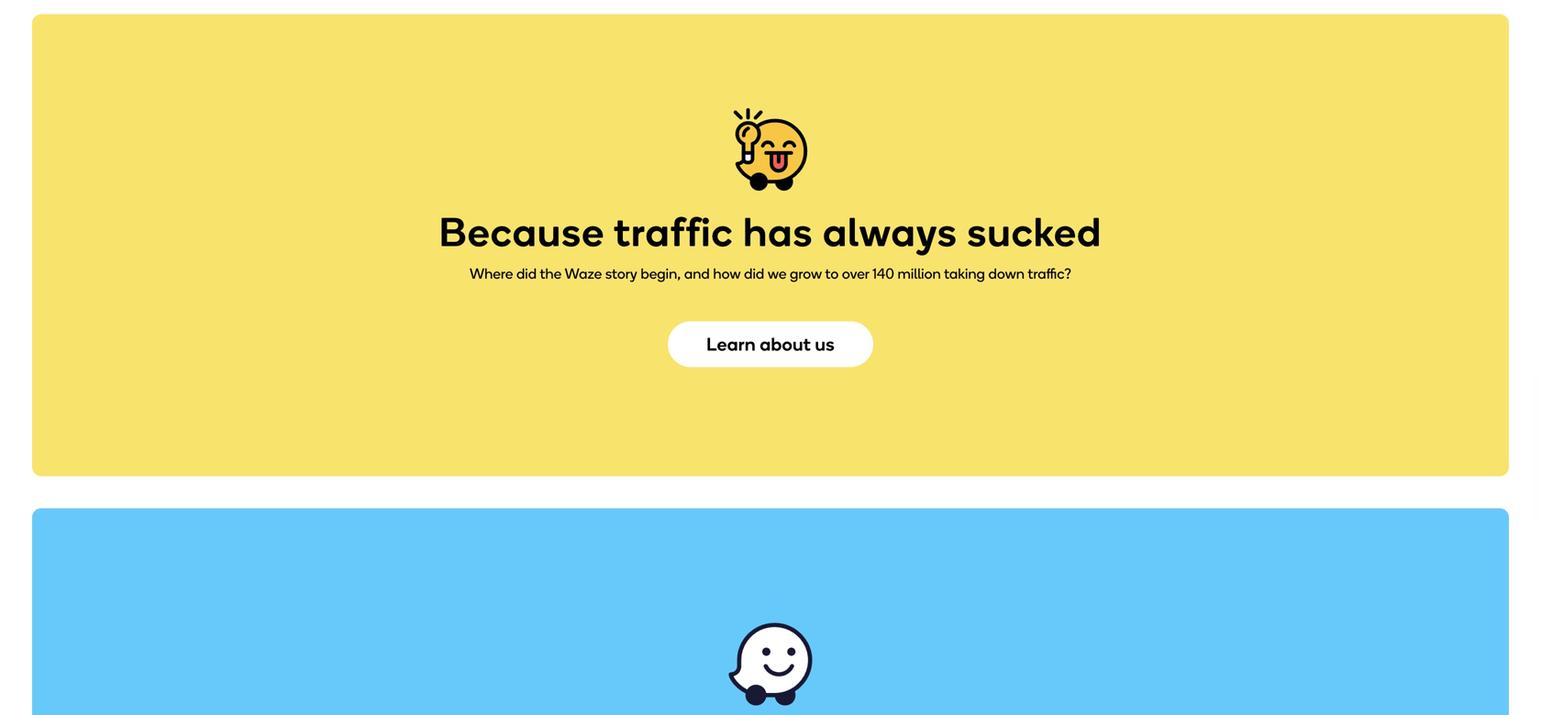 Task type: vqa. For each thing, say whether or not it's contained in the screenshot.
has
yes



Task type: locate. For each thing, give the bounding box(es) containing it.
grow
[[790, 265, 823, 283]]

million
[[898, 265, 941, 283]]

the
[[540, 265, 562, 283]]

because traffic has always sucked where did the waze story begin, and how did we grow to over 140 million taking down traffic?
[[439, 208, 1103, 283]]

did left the
[[517, 265, 537, 283]]

traffic
[[614, 208, 734, 257]]

1 horizontal spatial did
[[744, 265, 765, 283]]

and
[[685, 265, 710, 283]]

taking
[[945, 265, 986, 283]]

140
[[873, 265, 895, 283]]

1 did from the left
[[517, 265, 537, 283]]

traffic?
[[1028, 265, 1072, 283]]

over
[[842, 265, 870, 283]]

about
[[760, 334, 811, 356]]

begin,
[[641, 265, 681, 283]]

did
[[517, 265, 537, 283], [744, 265, 765, 283]]

did left we
[[744, 265, 765, 283]]

0 horizontal spatial did
[[517, 265, 537, 283]]

where
[[470, 265, 513, 283]]

learn about us
[[707, 334, 835, 356]]

we
[[768, 265, 787, 283]]



Task type: describe. For each thing, give the bounding box(es) containing it.
learn about us link
[[668, 322, 874, 368]]

always
[[823, 208, 958, 257]]

how
[[714, 265, 741, 283]]

learn
[[707, 334, 756, 356]]

has
[[744, 208, 814, 257]]

2 did from the left
[[744, 265, 765, 283]]

to
[[826, 265, 839, 283]]

us
[[816, 334, 835, 356]]

story
[[606, 265, 638, 283]]

because
[[439, 208, 605, 257]]

down
[[989, 265, 1025, 283]]

waze
[[565, 265, 602, 283]]

sucked
[[968, 208, 1103, 257]]



